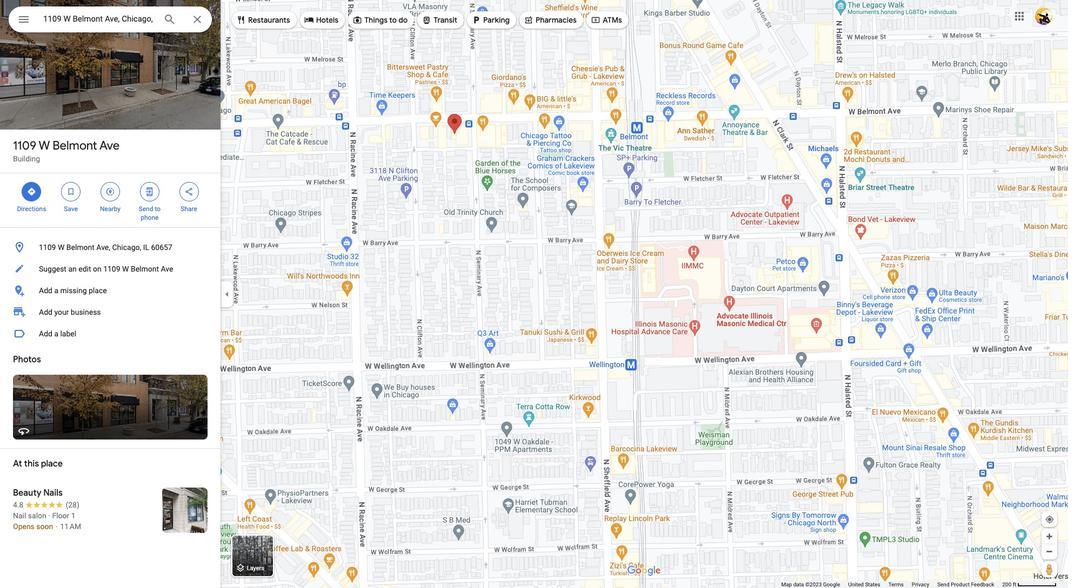 Task type: vqa. For each thing, say whether or not it's contained in the screenshot.
·
yes



Task type: locate. For each thing, give the bounding box(es) containing it.
w
[[39, 138, 50, 154], [58, 243, 65, 252], [122, 265, 129, 274]]

to inside send to phone
[[155, 205, 161, 213]]

0 horizontal spatial 1109
[[13, 138, 36, 154]]

w for ave,
[[58, 243, 65, 252]]

send product feedback
[[937, 582, 994, 588]]

ave inside 1109 w belmont ave building
[[100, 138, 120, 154]]

1109 W Belmont Ave, Chicago, IL 60657 field
[[9, 6, 212, 32]]

add a label button
[[0, 323, 221, 345]]

google account: ben nelson  
(ben.nelson1980@gmail.com) image
[[1035, 7, 1053, 25]]

a left missing
[[54, 287, 58, 295]]

0 vertical spatial ave
[[100, 138, 120, 154]]

add left label at the left
[[39, 330, 52, 338]]

to
[[389, 15, 397, 25], [155, 205, 161, 213]]

zoom in image
[[1046, 533, 1054, 541]]

0 horizontal spatial ave
[[100, 138, 120, 154]]

ave inside button
[[161, 265, 173, 274]]

nearby
[[100, 205, 121, 213]]

a
[[54, 287, 58, 295], [54, 330, 58, 338]]

2 vertical spatial belmont
[[131, 265, 159, 274]]

 atms
[[591, 14, 622, 26]]

4.8 stars 28 reviews image
[[13, 500, 79, 511]]

1 vertical spatial 1109
[[39, 243, 56, 252]]

belmont for ave
[[53, 138, 97, 154]]

send inside send to phone
[[139, 205, 153, 213]]

beauty
[[13, 488, 41, 499]]

product
[[951, 582, 970, 588]]

0 horizontal spatial place
[[41, 459, 63, 470]]

salon
[[28, 512, 46, 521]]

google
[[823, 582, 840, 588]]

suggest an edit on 1109 w belmont ave
[[39, 265, 173, 274]]

on
[[93, 265, 101, 274]]

beauty nails
[[13, 488, 63, 499]]

1 vertical spatial belmont
[[66, 243, 95, 252]]

to left do
[[389, 15, 397, 25]]


[[591, 14, 601, 26]]

belmont
[[53, 138, 97, 154], [66, 243, 95, 252], [131, 265, 159, 274]]

send to phone
[[139, 205, 161, 222]]

1 horizontal spatial ave
[[161, 265, 173, 274]]

collapse side panel image
[[221, 288, 233, 300]]

1 a from the top
[[54, 287, 58, 295]]

2 vertical spatial 1109
[[103, 265, 120, 274]]

1 vertical spatial a
[[54, 330, 58, 338]]

data
[[793, 582, 804, 588]]

do
[[399, 15, 408, 25]]

1109 inside 1109 w belmont ave building
[[13, 138, 36, 154]]

transit
[[434, 15, 457, 25]]


[[105, 186, 115, 198]]

belmont down il at the left of page
[[131, 265, 159, 274]]

0 vertical spatial to
[[389, 15, 397, 25]]

 parking
[[471, 14, 510, 26]]

1
[[71, 512, 75, 521]]

2 vertical spatial add
[[39, 330, 52, 338]]

zoom out image
[[1046, 548, 1054, 556]]

send inside button
[[937, 582, 950, 588]]

an
[[68, 265, 77, 274]]

1 vertical spatial add
[[39, 308, 52, 317]]

add for add a missing place
[[39, 287, 52, 295]]

 button
[[9, 6, 39, 35]]

 transit
[[422, 14, 457, 26]]

1 horizontal spatial place
[[89, 287, 107, 295]]

footer inside "google maps" element
[[781, 582, 1003, 589]]

0 vertical spatial a
[[54, 287, 58, 295]]

1109 up building
[[13, 138, 36, 154]]

footer containing map data ©2023 google
[[781, 582, 1003, 589]]

send for send to phone
[[139, 205, 153, 213]]

phone
[[141, 214, 159, 222]]

w inside 1109 w belmont ave building
[[39, 138, 50, 154]]

ft
[[1013, 582, 1017, 588]]

united states button
[[848, 582, 881, 589]]

to inside  things to do
[[389, 15, 397, 25]]

1109 inside button
[[39, 243, 56, 252]]

ave up 
[[100, 138, 120, 154]]

None field
[[43, 12, 155, 25]]

1 horizontal spatial to
[[389, 15, 397, 25]]

1 horizontal spatial 1109
[[39, 243, 56, 252]]

place down the "on"
[[89, 287, 107, 295]]

0 horizontal spatial to
[[155, 205, 161, 213]]

w up suggest
[[58, 243, 65, 252]]

to up phone
[[155, 205, 161, 213]]

w inside button
[[58, 243, 65, 252]]

0 vertical spatial w
[[39, 138, 50, 154]]

w up building
[[39, 138, 50, 154]]

0 horizontal spatial w
[[39, 138, 50, 154]]

suggest
[[39, 265, 66, 274]]

·
[[48, 512, 50, 521]]

at
[[13, 459, 22, 470]]

©2023
[[805, 582, 822, 588]]

footer
[[781, 582, 1003, 589]]

2 horizontal spatial 1109
[[103, 265, 120, 274]]

0 vertical spatial add
[[39, 287, 52, 295]]

add left your
[[39, 308, 52, 317]]

belmont up 
[[53, 138, 97, 154]]

belmont inside 1109 w belmont ave building
[[53, 138, 97, 154]]

 things to do
[[353, 14, 408, 26]]

1 vertical spatial place
[[41, 459, 63, 470]]

1109 w belmont ave, chicago, il 60657 button
[[0, 237, 221, 258]]

1109
[[13, 138, 36, 154], [39, 243, 56, 252], [103, 265, 120, 274]]

hotels
[[316, 15, 338, 25]]

a left label at the left
[[54, 330, 58, 338]]

a for label
[[54, 330, 58, 338]]

at this place
[[13, 459, 63, 470]]

feedback
[[971, 582, 994, 588]]

1 vertical spatial w
[[58, 243, 65, 252]]

send left product
[[937, 582, 950, 588]]

1 vertical spatial to
[[155, 205, 161, 213]]

0 vertical spatial belmont
[[53, 138, 97, 154]]

1 horizontal spatial w
[[58, 243, 65, 252]]

1109 for ave,
[[39, 243, 56, 252]]


[[353, 14, 362, 26]]

1 vertical spatial send
[[937, 582, 950, 588]]

1109 w belmont ave main content
[[0, 0, 221, 589]]

belmont up edit
[[66, 243, 95, 252]]

2 vertical spatial w
[[122, 265, 129, 274]]


[[471, 14, 481, 26]]

ave down "60657"
[[161, 265, 173, 274]]

1 add from the top
[[39, 287, 52, 295]]

1 vertical spatial ave
[[161, 265, 173, 274]]

w down chicago,
[[122, 265, 129, 274]]

1 horizontal spatial send
[[937, 582, 950, 588]]

il
[[143, 243, 149, 252]]


[[524, 14, 534, 26]]

2 horizontal spatial w
[[122, 265, 129, 274]]

none field inside "1109 w belmont ave, chicago, il 60657" field
[[43, 12, 155, 25]]

send
[[139, 205, 153, 213], [937, 582, 950, 588]]

0 vertical spatial send
[[139, 205, 153, 213]]

0 horizontal spatial send
[[139, 205, 153, 213]]

2 add from the top
[[39, 308, 52, 317]]


[[422, 14, 432, 26]]

belmont for ave,
[[66, 243, 95, 252]]

add for add a label
[[39, 330, 52, 338]]

ave
[[100, 138, 120, 154], [161, 265, 173, 274]]

place right this
[[41, 459, 63, 470]]

send up phone
[[139, 205, 153, 213]]

1109 up suggest
[[39, 243, 56, 252]]

1109 right the "on"
[[103, 265, 120, 274]]

add down suggest
[[39, 287, 52, 295]]

add your business link
[[0, 302, 221, 323]]

place
[[89, 287, 107, 295], [41, 459, 63, 470]]

0 vertical spatial place
[[89, 287, 107, 295]]

3 add from the top
[[39, 330, 52, 338]]

google maps element
[[0, 0, 1068, 589]]

place inside add a missing place button
[[89, 287, 107, 295]]

0 vertical spatial 1109
[[13, 138, 36, 154]]

200
[[1003, 582, 1012, 588]]

2 a from the top
[[54, 330, 58, 338]]


[[236, 14, 246, 26]]

states
[[865, 582, 881, 588]]

belmont inside button
[[66, 243, 95, 252]]


[[304, 14, 314, 26]]

add
[[39, 287, 52, 295], [39, 308, 52, 317], [39, 330, 52, 338]]

w for ave
[[39, 138, 50, 154]]



Task type: describe. For each thing, give the bounding box(es) containing it.
nails
[[43, 488, 63, 499]]

 pharmacies
[[524, 14, 577, 26]]

terms button
[[889, 582, 904, 589]]

200 ft
[[1003, 582, 1017, 588]]

opens
[[13, 523, 35, 531]]

missing
[[60, 287, 87, 295]]

11 am
[[60, 523, 81, 531]]

(28)
[[66, 501, 79, 510]]


[[27, 186, 36, 198]]

nail
[[13, 512, 26, 521]]

privacy
[[912, 582, 929, 588]]

building
[[13, 155, 40, 163]]

nail salon · floor 1 opens soon ⋅ 11 am
[[13, 512, 81, 531]]

layers
[[247, 566, 264, 573]]

ave,
[[96, 243, 110, 252]]

soon
[[36, 523, 53, 531]]


[[66, 186, 76, 198]]

photos
[[13, 355, 41, 365]]

 restaurants
[[236, 14, 290, 26]]

united states
[[848, 582, 881, 588]]

send product feedback button
[[937, 582, 994, 589]]

1109 for ave
[[13, 138, 36, 154]]

show street view coverage image
[[1042, 562, 1057, 578]]

w inside button
[[122, 265, 129, 274]]

add a missing place button
[[0, 280, 221, 302]]

4.8
[[13, 501, 23, 510]]

200 ft button
[[1003, 582, 1057, 588]]

restaurants
[[248, 15, 290, 25]]

add for add your business
[[39, 308, 52, 317]]

a for missing
[[54, 287, 58, 295]]

suggest an edit on 1109 w belmont ave button
[[0, 258, 221, 280]]

directions
[[17, 205, 46, 213]]

map
[[781, 582, 792, 588]]

belmont inside button
[[131, 265, 159, 274]]


[[17, 12, 30, 27]]

share
[[181, 205, 197, 213]]

add a missing place
[[39, 287, 107, 295]]

add a label
[[39, 330, 76, 338]]

this
[[24, 459, 39, 470]]

1109 w belmont ave building
[[13, 138, 120, 163]]


[[145, 186, 154, 198]]

1109 w belmont ave, chicago, il 60657
[[39, 243, 172, 252]]

privacy button
[[912, 582, 929, 589]]

atms
[[603, 15, 622, 25]]

parking
[[483, 15, 510, 25]]

actions for 1109 w belmont ave region
[[0, 174, 221, 228]]

 search field
[[9, 6, 212, 35]]

60657
[[151, 243, 172, 252]]

 hotels
[[304, 14, 338, 26]]

floor
[[52, 512, 69, 521]]

send for send product feedback
[[937, 582, 950, 588]]

edit
[[78, 265, 91, 274]]

show your location image
[[1045, 515, 1055, 525]]

label
[[60, 330, 76, 338]]

things
[[364, 15, 388, 25]]


[[184, 186, 194, 198]]

business
[[71, 308, 101, 317]]

⋅
[[55, 523, 58, 531]]

your
[[54, 308, 69, 317]]

united
[[848, 582, 864, 588]]

1109 inside button
[[103, 265, 120, 274]]

chicago,
[[112, 243, 141, 252]]

add your business
[[39, 308, 101, 317]]

save
[[64, 205, 78, 213]]

map data ©2023 google
[[781, 582, 840, 588]]

pharmacies
[[536, 15, 577, 25]]

terms
[[889, 582, 904, 588]]



